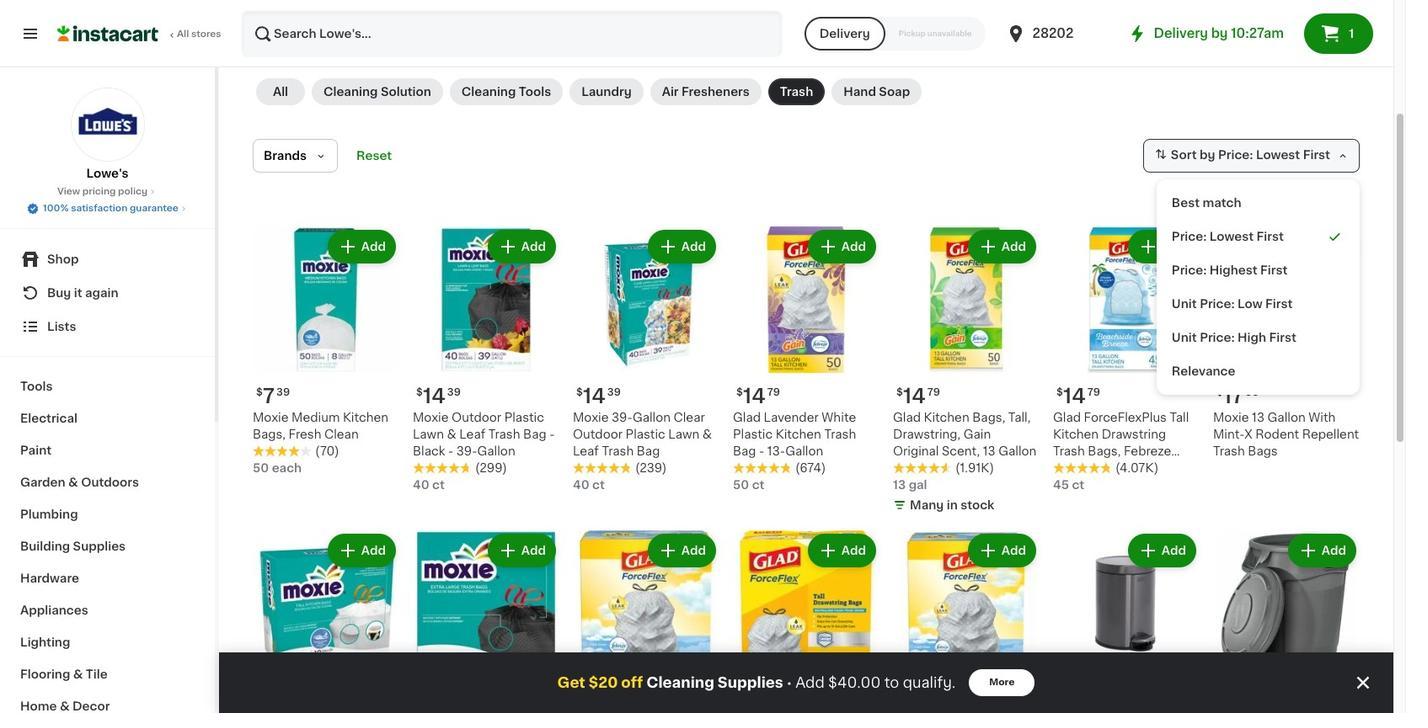 Task type: locate. For each thing, give the bounding box(es) containing it.
unit inside "option"
[[1172, 332, 1197, 344]]

ct right 45
[[1072, 480, 1085, 491]]

supplies left •
[[718, 677, 783, 690]]

2 $ 14 79 from the left
[[896, 387, 940, 406]]

14 up the black
[[423, 387, 446, 406]]

0 horizontal spatial lawn
[[413, 429, 444, 441]]

first up the best match option
[[1303, 150, 1330, 161]]

glad inside "glad forceflexplus tall kitchen drawstring trash bags, febreze beachside breeze"
[[1053, 412, 1081, 424]]

garden & outdoors
[[20, 477, 139, 489]]

1 horizontal spatial 39
[[447, 388, 461, 398]]

0 horizontal spatial bags,
[[253, 429, 286, 441]]

100% satisfaction guarantee
[[43, 204, 179, 213]]

3 14 from the left
[[743, 387, 766, 406]]

0 horizontal spatial $ 14 79
[[736, 387, 780, 406]]

14 up forceflexplus
[[1063, 387, 1086, 406]]

0 vertical spatial 13
[[1252, 412, 1265, 424]]

plastic up '(239)'
[[626, 429, 665, 441]]

50 for 14
[[733, 480, 749, 491]]

ct down the moxie 39-gallon clear outdoor plastic lawn & leaf trash bag
[[592, 480, 605, 491]]

first up price: highest first option
[[1257, 231, 1284, 243]]

0 horizontal spatial 50
[[253, 463, 269, 475]]

40 ct for black
[[413, 480, 445, 491]]

first right high
[[1269, 332, 1297, 344]]

79 up lavender
[[767, 388, 780, 398]]

0 horizontal spatial glad
[[733, 412, 761, 424]]

1 horizontal spatial 40 ct
[[573, 480, 605, 491]]

hardware link
[[10, 563, 205, 595]]

2 horizontal spatial plastic
[[733, 429, 773, 441]]

1 vertical spatial outdoor
[[573, 429, 623, 441]]

all link
[[256, 79, 305, 106]]

kitchen down lavender
[[776, 429, 821, 441]]

1 $ 14 79 from the left
[[736, 387, 780, 406]]

lowest up the best match option
[[1256, 150, 1300, 161]]

delivery by 10:27am
[[1154, 27, 1284, 40]]

39- left clear
[[612, 412, 633, 424]]

13 left gal
[[893, 480, 906, 491]]

1 horizontal spatial bag
[[637, 446, 660, 458]]

cleaning right off
[[646, 677, 714, 690]]

1 vertical spatial unit
[[1172, 332, 1197, 344]]

$ 14 79 for forceflexplus
[[1057, 387, 1100, 406]]

plastic up 13-
[[733, 429, 773, 441]]

79 up drawstring,
[[928, 388, 940, 398]]

$ 17 99
[[1217, 387, 1259, 406]]

cleaning left the solution
[[324, 86, 378, 98]]

14 up drawstring,
[[903, 387, 926, 406]]

40 ct down the moxie 39-gallon clear outdoor plastic lawn & leaf trash bag
[[573, 480, 605, 491]]

$ for glad kitchen bags, tall, drawstring, gain original scent, 13 gallon
[[896, 388, 903, 398]]

2 39 from the left
[[447, 388, 461, 398]]

79 up forceflexplus
[[1088, 388, 1100, 398]]

$ 14 79 up forceflexplus
[[1057, 387, 1100, 406]]

kitchen up the 'beachside'
[[1053, 429, 1099, 441]]

0 horizontal spatial delivery
[[820, 28, 870, 40]]

$ up glad lavender white plastic kitchen trash bag - 13-gallon
[[736, 388, 743, 398]]

by left 10:27am
[[1211, 27, 1228, 40]]

0 vertical spatial bags,
[[973, 412, 1005, 424]]

leaf
[[459, 429, 486, 441], [573, 446, 599, 458]]

50 left each
[[253, 463, 269, 475]]

39 up moxie outdoor plastic lawn & leaf trash bag - black - 39-gallon
[[447, 388, 461, 398]]

14 for outdoor
[[423, 387, 446, 406]]

1 vertical spatial supplies
[[718, 677, 783, 690]]

1 horizontal spatial outdoor
[[573, 429, 623, 441]]

0 horizontal spatial 40 ct
[[413, 480, 445, 491]]

1 horizontal spatial tools
[[519, 86, 551, 98]]

kitchen up clean
[[343, 412, 388, 424]]

21 down get $20 off cleaning supplies • add $40.00 to qualify.
[[743, 691, 765, 710]]

0 horizontal spatial 21
[[583, 691, 605, 710]]

0 vertical spatial by
[[1211, 27, 1228, 40]]

50 each
[[253, 463, 302, 475]]

first inside field
[[1303, 150, 1330, 161]]

unit up relevance at the bottom
[[1172, 332, 1197, 344]]

moxie inside moxie 13 gallon with mint-x rodent repellent trash bags
[[1213, 412, 1249, 424]]

drawstring
[[1102, 429, 1166, 441]]

$ down relevance at the bottom
[[1217, 388, 1223, 398]]

1 glad from the left
[[733, 412, 761, 424]]

& inside "link"
[[60, 701, 70, 713]]

0 vertical spatial leaf
[[459, 429, 486, 441]]

40 ct down the black
[[413, 480, 445, 491]]

unit down price: highest first
[[1172, 298, 1197, 310]]

2 horizontal spatial bag
[[733, 446, 756, 458]]

0 horizontal spatial tools
[[20, 381, 53, 393]]

0 horizontal spatial lowest
[[1210, 231, 1254, 243]]

price: inside "option"
[[1200, 332, 1235, 344]]

$ 21 79 down $20
[[576, 691, 619, 710]]

2 $ 21 79 from the left
[[736, 691, 779, 710]]

100% satisfaction guarantee button
[[26, 199, 189, 216]]

2 14 from the left
[[583, 387, 606, 406]]

gallon up (299)
[[477, 446, 515, 458]]

2 horizontal spatial bags,
[[1088, 446, 1121, 458]]

$ 14 79 up lavender
[[736, 387, 780, 406]]

ct for breeze
[[1072, 480, 1085, 491]]

plastic up (299)
[[504, 412, 544, 424]]

price: left low
[[1200, 298, 1235, 310]]

price: lowest first up the best match option
[[1218, 150, 1330, 161]]

gallon left clear
[[633, 412, 671, 424]]

2 ct from the left
[[592, 480, 605, 491]]

0 horizontal spatial leaf
[[459, 429, 486, 441]]

bag
[[523, 429, 546, 441], [637, 446, 660, 458], [733, 446, 756, 458]]

product group
[[253, 227, 399, 477], [413, 227, 559, 494], [573, 227, 720, 494], [733, 227, 880, 494], [893, 227, 1040, 518], [1053, 227, 1200, 494], [1213, 227, 1360, 460], [253, 531, 399, 714], [413, 531, 559, 714], [573, 531, 720, 714], [733, 531, 880, 714], [893, 531, 1040, 714], [1053, 531, 1200, 714], [1213, 531, 1360, 714]]

0 horizontal spatial all
[[177, 29, 189, 39]]

$ 21 79 down get $20 off cleaning supplies • add $40.00 to qualify.
[[736, 691, 779, 710]]

2 horizontal spatial cleaning
[[646, 677, 714, 690]]

flooring & tile
[[20, 669, 108, 681]]

add
[[361, 241, 386, 253], [521, 241, 546, 253], [681, 241, 706, 253], [842, 241, 866, 253], [1002, 241, 1026, 253], [1162, 241, 1186, 253], [1322, 241, 1346, 253], [361, 545, 386, 557], [521, 545, 546, 557], [681, 545, 706, 557], [842, 545, 866, 557], [1002, 545, 1026, 557], [1162, 545, 1186, 557], [1322, 545, 1346, 557], [796, 677, 825, 690]]

0 vertical spatial all
[[177, 29, 189, 39]]

(674)
[[795, 463, 826, 475]]

glad forceflexplus tall kitchen drawstring trash bags, febreze beachside breeze
[[1053, 412, 1189, 475]]

1 horizontal spatial leaf
[[573, 446, 599, 458]]

79 down $20
[[606, 692, 619, 702]]

1 vertical spatial 39-
[[456, 446, 477, 458]]

1 21 from the left
[[583, 691, 605, 710]]

supplies up hardware link
[[73, 541, 126, 553]]

lowest inside option
[[1210, 231, 1254, 243]]

1 horizontal spatial 13
[[983, 446, 996, 458]]

medium
[[292, 412, 340, 424]]

39-
[[612, 412, 633, 424], [456, 446, 477, 458]]

14 up the moxie 39-gallon clear outdoor plastic lawn & leaf trash bag
[[583, 387, 606, 406]]

1 horizontal spatial $ 14 79
[[896, 387, 940, 406]]

bags, up gain
[[973, 412, 1005, 424]]

0 vertical spatial supplies
[[73, 541, 126, 553]]

price: lowest first inside field
[[1218, 150, 1330, 161]]

price: down the best
[[1172, 231, 1207, 243]]

1 horizontal spatial supplies
[[718, 677, 783, 690]]

1 horizontal spatial 21
[[743, 691, 765, 710]]

sort by list box
[[1157, 180, 1360, 395]]

& inside moxie outdoor plastic lawn & leaf trash bag - black - 39-gallon
[[447, 429, 456, 441]]

outdoor
[[452, 412, 501, 424], [573, 429, 623, 441]]

1 horizontal spatial 40
[[573, 480, 589, 491]]

all for all stores
[[177, 29, 189, 39]]

lawn down clear
[[668, 429, 700, 441]]

trash inside moxie outdoor plastic lawn & leaf trash bag - black - 39-gallon
[[489, 429, 520, 441]]

1 vertical spatial by
[[1200, 150, 1215, 161]]

cleaning down search field
[[462, 86, 516, 98]]

glad inside glad lavender white plastic kitchen trash bag - 13-gallon
[[733, 412, 761, 424]]

kitchen up drawstring,
[[924, 412, 970, 424]]

bags, up '50 each'
[[253, 429, 286, 441]]

0 horizontal spatial $ 14 39
[[416, 387, 461, 406]]

ct down the black
[[432, 480, 445, 491]]

$ for moxie medium kitchen bags, fresh clean
[[256, 388, 263, 398]]

price: highest first option
[[1163, 254, 1353, 288]]

service type group
[[804, 17, 985, 51]]

39 right '7'
[[276, 388, 290, 398]]

lists
[[47, 321, 76, 333]]

2 40 ct from the left
[[573, 480, 605, 491]]

paint
[[20, 445, 51, 457]]

3 moxie from the left
[[573, 412, 609, 424]]

moxie for moxie 13 gallon with mint-x rodent repellent trash bags
[[1213, 412, 1249, 424]]

3 39 from the left
[[607, 388, 621, 398]]

glad left lavender
[[733, 412, 761, 424]]

$ 14 79 for kitchen
[[896, 387, 940, 406]]

5 14 from the left
[[1063, 387, 1086, 406]]

1 horizontal spatial glad
[[893, 412, 921, 424]]

1 horizontal spatial lawn
[[668, 429, 700, 441]]

glad lavender white plastic kitchen trash bag - 13-gallon
[[733, 412, 856, 458]]

tile
[[86, 669, 108, 681]]

0 horizontal spatial outdoor
[[452, 412, 501, 424]]

39 for outdoor
[[447, 388, 461, 398]]

laundry link
[[570, 79, 643, 106]]

1 14 from the left
[[423, 387, 446, 406]]

$ inside $ 17 99
[[1217, 388, 1223, 398]]

1 vertical spatial all
[[273, 86, 288, 98]]

satisfaction
[[71, 204, 127, 213]]

glad inside glad kitchen bags, tall, drawstring, gain original scent, 13 gallon
[[893, 412, 921, 424]]

13 inside moxie 13 gallon with mint-x rodent repellent trash bags
[[1252, 412, 1265, 424]]

1 39 from the left
[[276, 388, 290, 398]]

1 horizontal spatial $ 14 39
[[576, 387, 621, 406]]

0 horizontal spatial $ 21 79
[[576, 691, 619, 710]]

& for decor
[[60, 701, 70, 713]]

$ 14 79 up drawstring,
[[896, 387, 940, 406]]

2 horizontal spatial glad
[[1053, 412, 1081, 424]]

1 vertical spatial leaf
[[573, 446, 599, 458]]

39- up (299)
[[456, 446, 477, 458]]

2 vertical spatial bags,
[[1088, 446, 1121, 458]]

glad right tall,
[[1053, 412, 1081, 424]]

lowe's logo image
[[70, 88, 145, 162]]

1 40 ct from the left
[[413, 480, 445, 491]]

0 horizontal spatial 40
[[413, 480, 429, 491]]

bags, up the 'beachside'
[[1088, 446, 1121, 458]]

breeze
[[1119, 463, 1160, 475]]

bag inside glad lavender white plastic kitchen trash bag - 13-gallon
[[733, 446, 756, 458]]

4 moxie from the left
[[1213, 412, 1249, 424]]

best match
[[1172, 197, 1242, 209]]

2 vertical spatial 13
[[893, 480, 906, 491]]

again
[[85, 287, 119, 299]]

1 horizontal spatial 50
[[733, 480, 749, 491]]

1 horizontal spatial plastic
[[626, 429, 665, 441]]

all left stores
[[177, 29, 189, 39]]

hand
[[844, 86, 876, 98]]

tools down search field
[[519, 86, 551, 98]]

39 for medium
[[276, 388, 290, 398]]

product group containing 7
[[253, 227, 399, 477]]

electrical
[[20, 413, 77, 425]]

first
[[1303, 150, 1330, 161], [1257, 231, 1284, 243], [1260, 265, 1288, 277], [1266, 298, 1293, 310], [1269, 332, 1297, 344]]

ct
[[432, 480, 445, 491], [592, 480, 605, 491], [752, 480, 765, 491], [1072, 480, 1085, 491]]

bags
[[1248, 446, 1278, 458]]

bags,
[[973, 412, 1005, 424], [253, 429, 286, 441], [1088, 446, 1121, 458]]

with
[[1309, 412, 1336, 424]]

40 down the moxie 39-gallon clear outdoor plastic lawn & leaf trash bag
[[573, 480, 589, 491]]

delivery
[[1154, 27, 1208, 40], [820, 28, 870, 40]]

$20
[[589, 677, 618, 690]]

&
[[447, 429, 456, 441], [703, 429, 712, 441], [68, 477, 78, 489], [73, 669, 83, 681], [60, 701, 70, 713]]

1 vertical spatial bags,
[[253, 429, 286, 441]]

14 up lavender
[[743, 387, 766, 406]]

tools
[[519, 86, 551, 98], [20, 381, 53, 393]]

28202 button
[[1006, 10, 1107, 57]]

lawn inside moxie outdoor plastic lawn & leaf trash bag - black - 39-gallon
[[413, 429, 444, 441]]

2 horizontal spatial 13
[[1252, 412, 1265, 424]]

lowest
[[1256, 150, 1300, 161], [1210, 231, 1254, 243]]

price: right the sort by
[[1218, 150, 1253, 161]]

1
[[1349, 28, 1354, 40]]

4 ct from the left
[[1072, 480, 1085, 491]]

$ up the moxie 39-gallon clear outdoor plastic lawn & leaf trash bag
[[576, 388, 583, 398]]

$40.00
[[828, 677, 881, 690]]

$ 14 39 up the black
[[416, 387, 461, 406]]

$
[[256, 388, 263, 398], [416, 388, 423, 398], [576, 388, 583, 398], [736, 388, 743, 398], [896, 388, 903, 398], [1057, 388, 1063, 398], [1217, 388, 1223, 398], [576, 692, 583, 702], [736, 692, 743, 702], [896, 692, 903, 702]]

gallon inside moxie outdoor plastic lawn & leaf trash bag - black - 39-gallon
[[477, 446, 515, 458]]

0 vertical spatial 50
[[253, 463, 269, 475]]

1 $ 21 79 from the left
[[576, 691, 619, 710]]

$ up "glad forceflexplus tall kitchen drawstring trash bags, febreze beachside breeze"
[[1057, 388, 1063, 398]]

by
[[1211, 27, 1228, 40], [1200, 150, 1215, 161]]

instacart logo image
[[57, 24, 158, 44]]

0 horizontal spatial 39
[[276, 388, 290, 398]]

lowest up the highest
[[1210, 231, 1254, 243]]

all up brands
[[273, 86, 288, 98]]

2 horizontal spatial -
[[759, 446, 764, 458]]

1 horizontal spatial cleaning
[[462, 86, 516, 98]]

outdoor inside the moxie 39-gallon clear outdoor plastic lawn & leaf trash bag
[[573, 429, 623, 441]]

2 horizontal spatial 39
[[607, 388, 621, 398]]

2 unit from the top
[[1172, 332, 1197, 344]]

by inside field
[[1200, 150, 1215, 161]]

many in stock
[[910, 500, 995, 512]]

flooring & tile link
[[10, 659, 205, 691]]

0 horizontal spatial cleaning
[[324, 86, 378, 98]]

kitchen inside "glad forceflexplus tall kitchen drawstring trash bags, febreze beachside breeze"
[[1053, 429, 1099, 441]]

0 horizontal spatial supplies
[[73, 541, 126, 553]]

(1.91k)
[[955, 463, 994, 475]]

moxie medium kitchen bags, fresh clean
[[253, 412, 388, 441]]

price: lowest first up price: highest first
[[1172, 231, 1284, 243]]

0 horizontal spatial 13
[[893, 480, 906, 491]]

3 $ 14 79 from the left
[[1057, 387, 1100, 406]]

1 horizontal spatial delivery
[[1154, 27, 1208, 40]]

brands
[[264, 150, 307, 162]]

ct for black
[[432, 480, 445, 491]]

1 $ 14 39 from the left
[[416, 387, 461, 406]]

1 horizontal spatial lowest
[[1256, 150, 1300, 161]]

0 vertical spatial price: lowest first
[[1218, 150, 1330, 161]]

13 inside glad kitchen bags, tall, drawstring, gain original scent, 13 gallon
[[983, 446, 996, 458]]

$ up the black
[[416, 388, 423, 398]]

1 horizontal spatial all
[[273, 86, 288, 98]]

1 vertical spatial lowest
[[1210, 231, 1254, 243]]

moxie inside moxie outdoor plastic lawn & leaf trash bag - black - 39-gallon
[[413, 412, 449, 424]]

glad for glad lavender white plastic kitchen trash bag - 13-gallon
[[733, 412, 761, 424]]

$ up drawstring,
[[896, 388, 903, 398]]

glad up drawstring,
[[893, 412, 921, 424]]

2 glad from the left
[[893, 412, 921, 424]]

cleaning inside "link"
[[462, 86, 516, 98]]

delivery up hand
[[820, 28, 870, 40]]

0 vertical spatial lowest
[[1256, 150, 1300, 161]]

40
[[413, 480, 429, 491], [573, 480, 589, 491]]

0 vertical spatial tools
[[519, 86, 551, 98]]

$ down to
[[896, 692, 903, 702]]

unit for unit price: low first
[[1172, 298, 1197, 310]]

kitchen inside glad lavender white plastic kitchen trash bag - 13-gallon
[[776, 429, 821, 441]]

2 40 from the left
[[573, 480, 589, 491]]

price: lowest first inside option
[[1172, 231, 1284, 243]]

add button
[[329, 232, 394, 262], [489, 232, 554, 262], [649, 232, 714, 262], [810, 232, 875, 262], [970, 232, 1035, 262], [1130, 232, 1195, 262], [1290, 232, 1355, 262], [329, 536, 394, 566], [489, 536, 554, 566], [649, 536, 714, 566], [810, 536, 875, 566], [970, 536, 1035, 566], [1130, 536, 1195, 566], [1290, 536, 1355, 566]]

$ inside $ 7 39
[[256, 388, 263, 398]]

50 down glad lavender white plastic kitchen trash bag - 13-gallon
[[733, 480, 749, 491]]

1 horizontal spatial $ 21 79
[[736, 691, 779, 710]]

moxie for moxie medium kitchen bags, fresh clean
[[253, 412, 289, 424]]

0 vertical spatial unit
[[1172, 298, 1197, 310]]

40 down the black
[[413, 480, 429, 491]]

price: left high
[[1200, 332, 1235, 344]]

trash
[[780, 86, 813, 98], [489, 429, 520, 441], [824, 429, 856, 441], [602, 446, 634, 458], [1053, 446, 1085, 458], [1213, 446, 1245, 458]]

1 unit from the top
[[1172, 298, 1197, 310]]

1 ct from the left
[[432, 480, 445, 491]]

0 horizontal spatial 39-
[[456, 446, 477, 458]]

13 up "x"
[[1252, 412, 1265, 424]]

kitchen
[[343, 412, 388, 424], [924, 412, 970, 424], [776, 429, 821, 441], [1053, 429, 1099, 441]]

moxie
[[253, 412, 289, 424], [413, 412, 449, 424], [573, 412, 609, 424], [1213, 412, 1249, 424]]

40 ct for trash
[[573, 480, 605, 491]]

lawn up the black
[[413, 429, 444, 441]]

& for tile
[[73, 669, 83, 681]]

gallon down tall,
[[999, 446, 1037, 458]]

39 up the moxie 39-gallon clear outdoor plastic lawn & leaf trash bag
[[607, 388, 621, 398]]

gallon up rodent
[[1268, 412, 1306, 424]]

policy
[[118, 187, 148, 196]]

bag inside moxie outdoor plastic lawn & leaf trash bag - black - 39-gallon
[[523, 429, 546, 441]]

1 vertical spatial 13
[[983, 446, 996, 458]]

0 horizontal spatial plastic
[[504, 412, 544, 424]]

pricing
[[82, 187, 116, 196]]

2 21 from the left
[[743, 691, 765, 710]]

off
[[621, 677, 643, 690]]

13 down gain
[[983, 446, 996, 458]]

1 vertical spatial price: lowest first
[[1172, 231, 1284, 243]]

gallon inside the moxie 39-gallon clear outdoor plastic lawn & leaf trash bag
[[633, 412, 671, 424]]

moxie for moxie outdoor plastic lawn & leaf trash bag - black - 39-gallon
[[413, 412, 449, 424]]

lighting link
[[10, 627, 205, 659]]

39- inside the moxie 39-gallon clear outdoor plastic lawn & leaf trash bag
[[612, 412, 633, 424]]

ct for trash
[[592, 480, 605, 491]]

1 lawn from the left
[[413, 429, 444, 441]]

39
[[276, 388, 290, 398], [447, 388, 461, 398], [607, 388, 621, 398]]

1 40 from the left
[[413, 480, 429, 491]]

4 14 from the left
[[903, 387, 926, 406]]

2 $ 14 39 from the left
[[576, 387, 621, 406]]

solution
[[381, 86, 431, 98]]

21
[[583, 691, 605, 710], [743, 691, 765, 710]]

2 moxie from the left
[[413, 412, 449, 424]]

0 vertical spatial 39-
[[612, 412, 633, 424]]

79 for kitchen
[[928, 388, 940, 398]]

0 vertical spatial outdoor
[[452, 412, 501, 424]]

3 ct from the left
[[752, 480, 765, 491]]

$ 14 79
[[736, 387, 780, 406], [896, 387, 940, 406], [1057, 387, 1100, 406]]

79 down get $20 off cleaning supplies • add $40.00 to qualify.
[[767, 692, 779, 702]]

39 inside $ 7 39
[[276, 388, 290, 398]]

1 moxie from the left
[[253, 412, 289, 424]]

best match option
[[1163, 186, 1353, 220]]

1 horizontal spatial bags,
[[973, 412, 1005, 424]]

2 lawn from the left
[[668, 429, 700, 441]]

moxie inside moxie medium kitchen bags, fresh clean
[[253, 412, 289, 424]]

unit inside option
[[1172, 298, 1197, 310]]

scent,
[[942, 446, 980, 458]]

79
[[767, 388, 780, 398], [928, 388, 940, 398], [1088, 388, 1100, 398], [606, 692, 619, 702], [767, 692, 779, 702]]

1 horizontal spatial 39-
[[612, 412, 633, 424]]

gallon inside glad lavender white plastic kitchen trash bag - 13-gallon
[[785, 446, 823, 458]]

$ down 'get'
[[576, 692, 583, 702]]

gallon
[[633, 412, 671, 424], [1268, 412, 1306, 424], [477, 446, 515, 458], [785, 446, 823, 458], [999, 446, 1037, 458]]

14 for lavender
[[743, 387, 766, 406]]

3 glad from the left
[[1053, 412, 1081, 424]]

1 vertical spatial 50
[[733, 480, 749, 491]]

glad for glad forceflexplus tall kitchen drawstring trash bags, febreze beachside breeze
[[1053, 412, 1081, 424]]

2 horizontal spatial $ 14 79
[[1057, 387, 1100, 406]]

gallon up the (674)
[[785, 446, 823, 458]]

plastic inside moxie outdoor plastic lawn & leaf trash bag - black - 39-gallon
[[504, 412, 544, 424]]

$ 14 39 up the moxie 39-gallon clear outdoor plastic lawn & leaf trash bag
[[576, 387, 621, 406]]

ct down glad lavender white plastic kitchen trash bag - 13-gallon
[[752, 480, 765, 491]]

13
[[1252, 412, 1265, 424], [983, 446, 996, 458], [893, 480, 906, 491]]

unit
[[1172, 298, 1197, 310], [1172, 332, 1197, 344]]

low
[[1238, 298, 1263, 310]]

0 horizontal spatial bag
[[523, 429, 546, 441]]

21 down $20
[[583, 691, 605, 710]]

delivery left 10:27am
[[1154, 27, 1208, 40]]

garden & outdoors link
[[10, 467, 205, 499]]

None search field
[[241, 10, 782, 57]]

moxie 39-gallon clear outdoor plastic lawn & leaf trash bag
[[573, 412, 712, 458]]

moxie inside the moxie 39-gallon clear outdoor plastic lawn & leaf trash bag
[[573, 412, 609, 424]]

delivery inside button
[[820, 28, 870, 40]]

tools up electrical
[[20, 381, 53, 393]]

by right "sort"
[[1200, 150, 1215, 161]]

price:
[[1218, 150, 1253, 161], [1172, 231, 1207, 243], [1172, 265, 1207, 277], [1200, 298, 1235, 310], [1200, 332, 1235, 344]]

$ up moxie medium kitchen bags, fresh clean
[[256, 388, 263, 398]]

unit price: low first option
[[1163, 288, 1353, 321]]

lawn
[[413, 429, 444, 441], [668, 429, 700, 441]]

unit price: high first
[[1172, 332, 1297, 344]]

trash inside moxie 13 gallon with mint-x rodent repellent trash bags
[[1213, 446, 1245, 458]]

sort
[[1171, 150, 1197, 161]]

stores
[[191, 29, 221, 39]]

$ inside $ 27 59
[[896, 692, 903, 702]]



Task type: vqa. For each thing, say whether or not it's contained in the screenshot.


Task type: describe. For each thing, give the bounding box(es) containing it.
buy it again link
[[10, 276, 205, 310]]

39- inside moxie outdoor plastic lawn & leaf trash bag - black - 39-gallon
[[456, 446, 477, 458]]

bag inside the moxie 39-gallon clear outdoor plastic lawn & leaf trash bag
[[637, 446, 660, 458]]

home
[[20, 701, 57, 713]]

product group containing 27
[[893, 531, 1040, 714]]

first inside "option"
[[1269, 332, 1297, 344]]

reset button
[[351, 139, 397, 173]]

trash inside "glad forceflexplus tall kitchen drawstring trash bags, febreze beachside breeze"
[[1053, 446, 1085, 458]]

& inside the moxie 39-gallon clear outdoor plastic lawn & leaf trash bag
[[703, 429, 712, 441]]

plastic inside the moxie 39-gallon clear outdoor plastic lawn & leaf trash bag
[[626, 429, 665, 441]]

appliances
[[20, 605, 88, 617]]

14 for 39-
[[583, 387, 606, 406]]

delivery for delivery
[[820, 28, 870, 40]]

cleaning for cleaning tools
[[462, 86, 516, 98]]

all for all
[[273, 86, 288, 98]]

building supplies
[[20, 541, 126, 553]]

0 horizontal spatial -
[[448, 446, 453, 458]]

$ for moxie 39-gallon clear outdoor plastic lawn & leaf trash bag
[[576, 388, 583, 398]]

$43.49 element
[[1213, 684, 1360, 714]]

40 for moxie 39-gallon clear outdoor plastic lawn & leaf trash bag
[[573, 480, 589, 491]]

leaf inside moxie outdoor plastic lawn & leaf trash bag - black - 39-gallon
[[459, 429, 486, 441]]

forceflexplus
[[1084, 412, 1167, 424]]

14 for kitchen
[[903, 387, 926, 406]]

clear
[[674, 412, 705, 424]]

lavender
[[764, 412, 819, 424]]

electrical link
[[10, 403, 205, 435]]

beachside
[[1053, 463, 1116, 475]]

cleaning inside get $20 off cleaning supplies • add $40.00 to qualify.
[[646, 677, 714, 690]]

relevance
[[1172, 366, 1236, 378]]

first right low
[[1266, 298, 1293, 310]]

$ for moxie outdoor plastic lawn & leaf trash bag - black - 39-gallon
[[416, 388, 423, 398]]

79 for forceflexplus
[[1088, 388, 1100, 398]]

lighting
[[20, 637, 70, 649]]

price: lowest first option
[[1163, 220, 1353, 254]]

gain
[[964, 429, 991, 441]]

outdoor inside moxie outdoor plastic lawn & leaf trash bag - black - 39-gallon
[[452, 412, 501, 424]]

kitchen inside glad kitchen bags, tall, drawstring, gain original scent, 13 gallon
[[924, 412, 970, 424]]

high
[[1238, 332, 1266, 344]]

appliances link
[[10, 595, 205, 627]]

match
[[1203, 197, 1242, 209]]

in
[[947, 500, 958, 512]]

flooring
[[20, 669, 70, 681]]

(239)
[[635, 463, 667, 475]]

unit price: high first option
[[1163, 321, 1353, 355]]

gallon inside glad kitchen bags, tall, drawstring, gain original scent, 13 gallon
[[999, 446, 1037, 458]]

trash inside glad lavender white plastic kitchen trash bag - 13-gallon
[[824, 429, 856, 441]]

highest
[[1210, 265, 1258, 277]]

50 for 7
[[253, 463, 269, 475]]

price: highest first
[[1172, 265, 1288, 277]]

cleaning for cleaning solution
[[324, 86, 378, 98]]

more button
[[969, 670, 1035, 697]]

bags, inside "glad forceflexplus tall kitchen drawstring trash bags, febreze beachside breeze"
[[1088, 446, 1121, 458]]

qualify.
[[903, 677, 956, 690]]

fresheners
[[682, 86, 750, 98]]

reset
[[356, 150, 392, 162]]

7
[[263, 387, 275, 406]]

39 for 39-
[[607, 388, 621, 398]]

unit for unit price: high first
[[1172, 332, 1197, 344]]

$21.19 element
[[413, 684, 559, 714]]

home & decor link
[[10, 691, 205, 714]]

99
[[1246, 388, 1259, 398]]

1 horizontal spatial -
[[549, 429, 555, 441]]

trash inside the moxie 39-gallon clear outdoor plastic lawn & leaf trash bag
[[602, 446, 634, 458]]

Price: Lowest First Sort by field
[[1143, 139, 1360, 173]]

laundry
[[582, 86, 632, 98]]

price: inside field
[[1218, 150, 1253, 161]]

45 ct
[[1053, 480, 1085, 491]]

rodent
[[1256, 429, 1299, 441]]

& for outdoors
[[68, 477, 78, 489]]

get $20 off cleaning supplies • add $40.00 to qualify.
[[557, 676, 956, 690]]

many
[[910, 500, 944, 512]]

14 for forceflexplus
[[1063, 387, 1086, 406]]

tall
[[1170, 412, 1189, 424]]

original
[[893, 446, 939, 458]]

$ 14 39 for 39-
[[576, 387, 621, 406]]

40 for moxie outdoor plastic lawn & leaf trash bag - black - 39-gallon
[[413, 480, 429, 491]]

outdoors
[[81, 477, 139, 489]]

100%
[[43, 204, 69, 213]]

decor
[[72, 701, 110, 713]]

view pricing policy link
[[57, 185, 158, 199]]

tall,
[[1008, 412, 1031, 424]]

lowest inside field
[[1256, 150, 1300, 161]]

by for sort
[[1200, 150, 1215, 161]]

shop link
[[10, 243, 205, 276]]

brands button
[[253, 139, 338, 173]]

tools link
[[10, 371, 205, 403]]

45
[[1053, 480, 1069, 491]]

soap
[[879, 86, 910, 98]]

1 button
[[1304, 13, 1373, 54]]

delivery button
[[804, 17, 885, 51]]

leaf inside the moxie 39-gallon clear outdoor plastic lawn & leaf trash bag
[[573, 446, 599, 458]]

product group containing 17
[[1213, 227, 1360, 460]]

•
[[787, 676, 792, 690]]

mint-
[[1213, 429, 1244, 441]]

supplies inside get $20 off cleaning supplies • add $40.00 to qualify.
[[718, 677, 783, 690]]

guarantee
[[130, 204, 179, 213]]

bags, inside moxie medium kitchen bags, fresh clean
[[253, 429, 286, 441]]

10:27am
[[1231, 27, 1284, 40]]

by for delivery
[[1211, 27, 1228, 40]]

all stores link
[[57, 10, 222, 57]]

trash link
[[768, 79, 825, 106]]

glad for glad kitchen bags, tall, drawstring, gain original scent, 13 gallon
[[893, 412, 921, 424]]

$ 14 79 for lavender
[[736, 387, 780, 406]]

lowe's
[[86, 168, 128, 179]]

bags, inside glad kitchen bags, tall, drawstring, gain original scent, 13 gallon
[[973, 412, 1005, 424]]

plumbing
[[20, 509, 78, 521]]

moxie for moxie 39-gallon clear outdoor plastic lawn & leaf trash bag
[[573, 412, 609, 424]]

tools inside "link"
[[519, 86, 551, 98]]

- inside glad lavender white plastic kitchen trash bag - 13-gallon
[[759, 446, 764, 458]]

Search field
[[243, 12, 781, 56]]

air fresheners
[[662, 86, 750, 98]]

paint link
[[10, 435, 205, 467]]

all stores
[[177, 29, 221, 39]]

cleaning solution
[[324, 86, 431, 98]]

lists link
[[10, 310, 205, 344]]

hand soap link
[[832, 79, 922, 106]]

$ for glad lavender white plastic kitchen trash bag - 13-gallon
[[736, 388, 743, 398]]

$ for moxie 13 gallon with mint-x rodent repellent trash bags
[[1217, 388, 1223, 398]]

ct for gallon
[[752, 480, 765, 491]]

hand soap
[[844, 86, 910, 98]]

repellent
[[1302, 429, 1359, 441]]

buy
[[47, 287, 71, 299]]

$ for glad forceflexplus tall kitchen drawstring trash bags, febreze beachside breeze
[[1057, 388, 1063, 398]]

black
[[413, 446, 445, 458]]

79 for lavender
[[767, 388, 780, 398]]

gal
[[909, 480, 927, 491]]

(4.07k)
[[1116, 463, 1159, 475]]

more
[[989, 678, 1015, 688]]

kitchen inside moxie medium kitchen bags, fresh clean
[[343, 412, 388, 424]]

13-
[[767, 446, 785, 458]]

drawstring,
[[893, 429, 961, 441]]

moxie 13 gallon with mint-x rodent repellent trash bags
[[1213, 412, 1359, 458]]

sort by
[[1171, 150, 1215, 161]]

stock
[[961, 500, 995, 512]]

lawn inside the moxie 39-gallon clear outdoor plastic lawn & leaf trash bag
[[668, 429, 700, 441]]

gallon inside moxie 13 gallon with mint-x rodent repellent trash bags
[[1268, 412, 1306, 424]]

add inside get $20 off cleaning supplies • add $40.00 to qualify.
[[796, 677, 825, 690]]

air
[[662, 86, 679, 98]]

1 vertical spatial tools
[[20, 381, 53, 393]]

relevance option
[[1163, 355, 1353, 389]]

plastic inside glad lavender white plastic kitchen trash bag - 13-gallon
[[733, 429, 773, 441]]

view
[[57, 187, 80, 196]]

$ 14 39 for outdoor
[[416, 387, 461, 406]]

clean
[[324, 429, 359, 441]]

27
[[903, 691, 928, 710]]

first down the price: lowest first option
[[1260, 265, 1288, 277]]

buy it again
[[47, 287, 119, 299]]

price: left the highest
[[1172, 265, 1207, 277]]

spo
[[1309, 26, 1328, 36]]

building
[[20, 541, 70, 553]]

treatment tracker modal dialog
[[219, 653, 1394, 714]]

it
[[74, 287, 82, 299]]

28202
[[1033, 27, 1074, 40]]

hardware
[[20, 573, 79, 585]]

$ down get $20 off cleaning supplies • add $40.00 to qualify.
[[736, 692, 743, 702]]

delivery for delivery by 10:27am
[[1154, 27, 1208, 40]]



